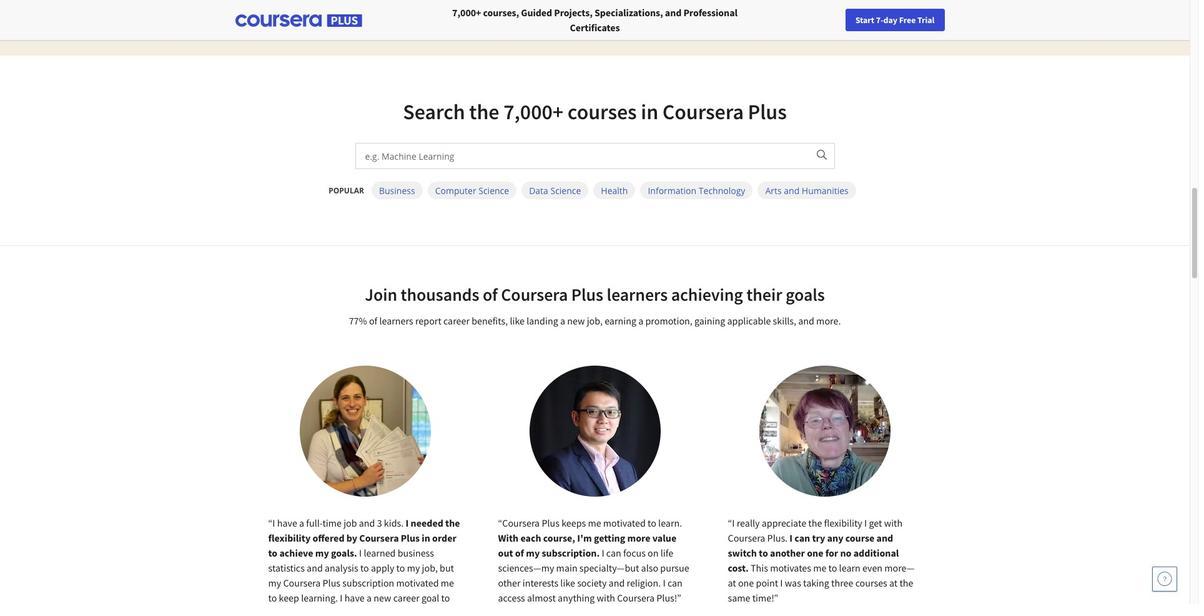Task type: locate. For each thing, give the bounding box(es) containing it.
can for try
[[795, 532, 810, 545]]

goals.
[[331, 547, 357, 560]]

flexibility inside i really appreciate the flexibility i get with coursera plus.
[[824, 517, 863, 530]]

1 horizontal spatial of
[[483, 284, 498, 306]]

0 horizontal spatial one
[[738, 577, 754, 590]]

0 horizontal spatial me
[[441, 577, 454, 590]]

0 vertical spatial can
[[795, 532, 810, 545]]

and inside 7,000+ courses, guided projects, specializations, and professional certificates
[[665, 6, 682, 19]]

my down statistics
[[268, 577, 281, 590]]

my
[[315, 547, 329, 560], [526, 547, 540, 560], [407, 562, 420, 575], [268, 577, 281, 590]]

a right landing
[[560, 315, 565, 327]]

a down the subscription
[[367, 592, 372, 605]]

0 vertical spatial like
[[510, 315, 525, 327]]

to inside i needed the flexibility offered by coursera plus in order to achieve my goals.
[[268, 547, 278, 560]]

with down society
[[597, 592, 615, 605]]

same
[[728, 592, 751, 605]]

1 horizontal spatial one
[[807, 547, 824, 560]]

1 vertical spatial me
[[813, 562, 827, 575]]

1 vertical spatial courses
[[856, 577, 888, 590]]

i
[[273, 517, 275, 530], [406, 517, 409, 530], [732, 517, 735, 530], [865, 517, 867, 530], [790, 532, 793, 545], [359, 547, 362, 560], [602, 547, 604, 560], [663, 577, 666, 590], [780, 577, 783, 590], [340, 592, 343, 605]]

switch
[[728, 547, 757, 560]]

order
[[432, 532, 457, 545]]

of right out
[[515, 547, 524, 560]]

learner image shi jie f. image
[[529, 366, 661, 497]]

plus.
[[767, 532, 788, 545]]

1 vertical spatial can
[[606, 547, 621, 560]]

time!
[[753, 592, 774, 605]]

at
[[728, 577, 736, 590], [890, 577, 898, 590]]

to down for
[[829, 562, 837, 575]]

goals
[[786, 284, 825, 306]]

to
[[648, 517, 656, 530], [268, 547, 278, 560], [759, 547, 768, 560], [360, 562, 369, 575], [396, 562, 405, 575], [829, 562, 837, 575], [268, 592, 277, 605]]

1 vertical spatial motivated
[[396, 577, 439, 590]]

1 horizontal spatial learners
[[607, 284, 668, 306]]

at down the cost.
[[728, 577, 736, 590]]

to right apply
[[396, 562, 405, 575]]

plus!
[[657, 592, 677, 605]]

0 horizontal spatial in
[[422, 532, 430, 545]]

my inside coursera plus keeps me motivated to learn. with each course, i'm getting more value out of my subscription.
[[526, 547, 540, 560]]

and down achieve
[[307, 562, 323, 575]]

can down pursue
[[668, 577, 683, 590]]

job, left earning
[[587, 315, 603, 327]]

the up order
[[445, 517, 460, 530]]

interests
[[523, 577, 559, 590]]

1 horizontal spatial at
[[890, 577, 898, 590]]

time
[[323, 517, 342, 530]]

0 vertical spatial learners
[[607, 284, 668, 306]]

can down getting in the bottom of the page
[[606, 547, 621, 560]]

1 horizontal spatial career
[[444, 315, 470, 327]]

job, inside 'i learned business statistics and analysis to apply to my job, but my coursera plus subscription motivated me to keep learning. i have a new career goal'
[[422, 562, 438, 575]]

have down the subscription
[[345, 592, 365, 605]]

with
[[884, 517, 903, 530], [597, 592, 615, 605]]

1 horizontal spatial flexibility
[[824, 517, 863, 530]]

point
[[756, 577, 778, 590]]

i right plus.
[[790, 532, 793, 545]]

0 horizontal spatial science
[[479, 185, 509, 196]]

0 vertical spatial new
[[567, 315, 585, 327]]

1 horizontal spatial me
[[588, 517, 601, 530]]

can left try
[[795, 532, 810, 545]]

to up the subscription
[[360, 562, 369, 575]]

information technology
[[648, 185, 746, 196]]

achieving
[[671, 284, 743, 306]]

0 horizontal spatial have
[[277, 517, 297, 530]]

career down apply
[[393, 592, 420, 605]]

1 horizontal spatial courses
[[856, 577, 888, 590]]

applicable
[[727, 315, 771, 327]]

career
[[444, 315, 470, 327], [393, 592, 420, 605]]

with right get
[[884, 517, 903, 530]]

me up taking
[[813, 562, 827, 575]]

1 vertical spatial with
[[597, 592, 615, 605]]

1 vertical spatial of
[[369, 315, 377, 327]]

0 horizontal spatial 7,000+
[[452, 6, 481, 19]]

0 horizontal spatial learners
[[379, 315, 413, 327]]

to left learn.
[[648, 517, 656, 530]]

can
[[795, 532, 810, 545], [606, 547, 621, 560], [668, 577, 683, 590]]

career inside 'i learned business statistics and analysis to apply to my job, but my coursera plus subscription motivated me to keep learning. i have a new career goal'
[[393, 592, 420, 605]]

but
[[440, 562, 454, 575]]

promotion,
[[646, 315, 693, 327]]

i right the kids.
[[406, 517, 409, 530]]

career right report
[[444, 315, 470, 327]]

job, left but
[[422, 562, 438, 575]]

1 vertical spatial 7,000+
[[504, 99, 564, 125]]

flexibility inside i needed the flexibility offered by coursera plus in order to achieve my goals.
[[268, 532, 311, 545]]

find your new career
[[887, 14, 966, 26]]

help center image
[[1158, 572, 1173, 587]]

1 horizontal spatial have
[[345, 592, 365, 605]]

access
[[498, 592, 525, 605]]

to left 'keep'
[[268, 592, 277, 605]]

0 horizontal spatial like
[[510, 315, 525, 327]]

one down try
[[807, 547, 824, 560]]

0 horizontal spatial motivated
[[396, 577, 439, 590]]

1 vertical spatial new
[[374, 592, 391, 605]]

1 horizontal spatial like
[[561, 577, 575, 590]]

my down business
[[407, 562, 420, 575]]

of right 77%
[[369, 315, 377, 327]]

my inside i needed the flexibility offered by coursera plus in order to achieve my goals.
[[315, 547, 329, 560]]

science for data science
[[551, 185, 581, 196]]

flexibility up any
[[824, 517, 863, 530]]

coursera inside 'i learned business statistics and analysis to apply to my job, but my coursera plus subscription motivated me to keep learning. i have a new career goal'
[[283, 577, 321, 590]]

0 vertical spatial career
[[444, 315, 470, 327]]

0 vertical spatial motivated
[[603, 517, 646, 530]]

0 horizontal spatial career
[[393, 592, 420, 605]]

0 vertical spatial 7,000+
[[452, 6, 481, 19]]

report
[[415, 315, 442, 327]]

list
[[243, 0, 930, 6]]

0 vertical spatial of
[[483, 284, 498, 306]]

science inside button
[[479, 185, 509, 196]]

motivated down business
[[396, 577, 439, 590]]

77%
[[349, 315, 367, 327]]

learned
[[364, 547, 396, 560]]

i left was
[[780, 577, 783, 590]]

courses
[[568, 99, 637, 125], [856, 577, 888, 590]]

1 at from the left
[[728, 577, 736, 590]]

0 horizontal spatial flexibility
[[268, 532, 311, 545]]

1 vertical spatial like
[[561, 577, 575, 590]]

2 science from the left
[[551, 185, 581, 196]]

your
[[905, 14, 922, 26]]

0 horizontal spatial can
[[606, 547, 621, 560]]

each
[[521, 532, 541, 545]]

0 vertical spatial job,
[[587, 315, 603, 327]]

and right skills,
[[798, 315, 815, 327]]

courses inside this motivates me to learn even more— at one point i was taking three courses at the same time!
[[856, 577, 888, 590]]

and inside 'i learned business statistics and analysis to apply to my job, but my coursera plus subscription motivated me to keep learning. i have a new career goal'
[[307, 562, 323, 575]]

2 vertical spatial me
[[441, 577, 454, 590]]

coursera inside i can focus on life sciences—my main specialty—but also pursue other interests like society and religion. i can access almost anything with coursera plus!
[[617, 592, 655, 605]]

pursue
[[660, 562, 689, 575]]

with inside i can focus on life sciences—my main specialty—but also pursue other interests like society and religion. i can access almost anything with coursera plus!
[[597, 592, 615, 605]]

2 horizontal spatial can
[[795, 532, 810, 545]]

0 vertical spatial me
[[588, 517, 601, 530]]

this
[[751, 562, 768, 575]]

in
[[641, 99, 658, 125], [422, 532, 430, 545]]

me up i'm
[[588, 517, 601, 530]]

1 horizontal spatial new
[[567, 315, 585, 327]]

of up benefits, on the bottom left
[[483, 284, 498, 306]]

learners down the join
[[379, 315, 413, 327]]

science right data
[[551, 185, 581, 196]]

learners
[[607, 284, 668, 306], [379, 315, 413, 327]]

i right learning.
[[340, 592, 343, 605]]

1 vertical spatial in
[[422, 532, 430, 545]]

2 vertical spatial can
[[668, 577, 683, 590]]

one up same
[[738, 577, 754, 590]]

get
[[869, 517, 882, 530]]

earning
[[605, 315, 637, 327]]

the down more—
[[900, 577, 914, 590]]

have inside 'i learned business statistics and analysis to apply to my job, but my coursera plus subscription motivated me to keep learning. i have a new career goal'
[[345, 592, 365, 605]]

courses up search the 7,000+ courses in coursera plus text box at the top
[[568, 99, 637, 125]]

to inside coursera plus keeps me motivated to learn. with each course, i'm getting more value out of my subscription.
[[648, 517, 656, 530]]

i inside i can try any course and switch to another one for no additional cost.
[[790, 532, 793, 545]]

1 vertical spatial job,
[[422, 562, 438, 575]]

7,000+ inside 7,000+ courses, guided projects, specializations, and professional certificates
[[452, 6, 481, 19]]

0 horizontal spatial courses
[[568, 99, 637, 125]]

trial
[[918, 14, 935, 26]]

have left full-
[[277, 517, 297, 530]]

at down more—
[[890, 577, 898, 590]]

0 vertical spatial flexibility
[[824, 517, 863, 530]]

to up this in the right bottom of the page
[[759, 547, 768, 560]]

science inside button
[[551, 185, 581, 196]]

2 horizontal spatial of
[[515, 547, 524, 560]]

1 vertical spatial career
[[393, 592, 420, 605]]

1 vertical spatial have
[[345, 592, 365, 605]]

1 horizontal spatial can
[[668, 577, 683, 590]]

kids.
[[384, 517, 404, 530]]

needed
[[411, 517, 443, 530]]

coursera inside coursera plus keeps me motivated to learn. with each course, i'm getting more value out of my subscription.
[[502, 517, 540, 530]]

new down join thousands of coursera plus learners achieving their goals
[[567, 315, 585, 327]]

courses down even
[[856, 577, 888, 590]]

like left landing
[[510, 315, 525, 327]]

2 at from the left
[[890, 577, 898, 590]]

1 vertical spatial one
[[738, 577, 754, 590]]

the up try
[[809, 517, 822, 530]]

with inside i really appreciate the flexibility i get with coursera plus.
[[884, 517, 903, 530]]

business
[[379, 185, 415, 196]]

join thousands of coursera plus learners achieving their goals
[[365, 284, 825, 306]]

my down offered
[[315, 547, 329, 560]]

course
[[846, 532, 875, 545]]

1 horizontal spatial science
[[551, 185, 581, 196]]

1 horizontal spatial with
[[884, 517, 903, 530]]

0 vertical spatial one
[[807, 547, 824, 560]]

and left professional
[[665, 6, 682, 19]]

and
[[665, 6, 682, 19], [784, 185, 800, 196], [798, 315, 815, 327], [359, 517, 375, 530], [877, 532, 893, 545], [307, 562, 323, 575], [609, 577, 625, 590]]

plus inside i needed the flexibility offered by coursera plus in order to achieve my goals.
[[401, 532, 420, 545]]

a
[[560, 315, 565, 327], [639, 315, 644, 327], [299, 517, 304, 530], [367, 592, 372, 605]]

i left really
[[732, 517, 735, 530]]

like
[[510, 315, 525, 327], [561, 577, 575, 590]]

0 horizontal spatial job,
[[422, 562, 438, 575]]

7-
[[876, 14, 884, 26]]

can inside i can try any course and switch to another one for no additional cost.
[[795, 532, 810, 545]]

one
[[807, 547, 824, 560], [738, 577, 754, 590]]

achieve
[[279, 547, 313, 560]]

like down main
[[561, 577, 575, 590]]

1 horizontal spatial motivated
[[603, 517, 646, 530]]

motivated up more
[[603, 517, 646, 530]]

flexibility up achieve
[[268, 532, 311, 545]]

science right computer on the top
[[479, 185, 509, 196]]

more—
[[885, 562, 915, 575]]

job, for but
[[422, 562, 438, 575]]

1 science from the left
[[479, 185, 509, 196]]

a right earning
[[639, 315, 644, 327]]

Search the 7,000+ courses in Coursera Plus text field
[[356, 144, 808, 169]]

search
[[403, 99, 465, 125]]

2 vertical spatial of
[[515, 547, 524, 560]]

specializations,
[[595, 6, 663, 19]]

the
[[469, 99, 499, 125], [445, 517, 460, 530], [809, 517, 822, 530], [900, 577, 914, 590]]

society
[[577, 577, 607, 590]]

have
[[277, 517, 297, 530], [345, 592, 365, 605]]

a inside 'i learned business statistics and analysis to apply to my job, but my coursera plus subscription motivated me to keep learning. i have a new career goal'
[[367, 592, 372, 605]]

certificates
[[570, 21, 620, 34]]

plus
[[748, 99, 787, 125], [571, 284, 603, 306], [542, 517, 560, 530], [401, 532, 420, 545], [323, 577, 340, 590]]

me down but
[[441, 577, 454, 590]]

and right the arts
[[784, 185, 800, 196]]

0 horizontal spatial with
[[597, 592, 615, 605]]

of inside coursera plus keeps me motivated to learn. with each course, i'm getting more value out of my subscription.
[[515, 547, 524, 560]]

None search field
[[172, 8, 472, 33]]

learners up earning
[[607, 284, 668, 306]]

new inside 'i learned business statistics and analysis to apply to my job, but my coursera plus subscription motivated me to keep learning. i have a new career goal'
[[374, 592, 391, 605]]

projects,
[[554, 6, 593, 19]]

taking
[[803, 577, 830, 590]]

1 vertical spatial flexibility
[[268, 532, 311, 545]]

my down each at bottom
[[526, 547, 540, 560]]

0 vertical spatial have
[[277, 517, 297, 530]]

science for computer science
[[479, 185, 509, 196]]

appreciate
[[762, 517, 807, 530]]

of
[[483, 284, 498, 306], [369, 315, 377, 327], [515, 547, 524, 560]]

0 vertical spatial with
[[884, 517, 903, 530]]

and inside button
[[784, 185, 800, 196]]

2 horizontal spatial me
[[813, 562, 827, 575]]

new down the subscription
[[374, 592, 391, 605]]

to up statistics
[[268, 547, 278, 560]]

0 horizontal spatial new
[[374, 592, 391, 605]]

1 horizontal spatial job,
[[587, 315, 603, 327]]

one inside i can try any course and switch to another one for no additional cost.
[[807, 547, 824, 560]]

0 vertical spatial in
[[641, 99, 658, 125]]

and up additional
[[877, 532, 893, 545]]

day
[[884, 14, 898, 26]]

0 horizontal spatial at
[[728, 577, 736, 590]]

1 horizontal spatial in
[[641, 99, 658, 125]]

and down specialty—but
[[609, 577, 625, 590]]



Task type: vqa. For each thing, say whether or not it's contained in the screenshot.


Task type: describe. For each thing, give the bounding box(es) containing it.
other
[[498, 577, 521, 590]]

learn
[[839, 562, 861, 575]]

really
[[737, 517, 760, 530]]

i right goals.
[[359, 547, 362, 560]]

job
[[344, 517, 357, 530]]

gaining
[[695, 315, 725, 327]]

almost
[[527, 592, 556, 605]]

i can try any course and switch to another one for no additional cost.
[[728, 532, 899, 575]]

the inside i really appreciate the flexibility i get with coursera plus.
[[809, 517, 822, 530]]

and inside i can focus on life sciences—my main specialty—but also pursue other interests like society and religion. i can access almost anything with coursera plus!
[[609, 577, 625, 590]]

thousands
[[401, 284, 479, 306]]

technology
[[699, 185, 746, 196]]

for
[[826, 547, 838, 560]]

plus inside 'i learned business statistics and analysis to apply to my job, but my coursera plus subscription motivated me to keep learning. i have a new career goal'
[[323, 577, 340, 590]]

learner image inés k. image
[[759, 366, 890, 497]]

start 7-day free trial button
[[846, 9, 945, 31]]

also
[[641, 562, 658, 575]]

try
[[812, 532, 825, 545]]

business button
[[372, 182, 423, 199]]

like inside i can focus on life sciences—my main specialty—but also pursue other interests like society and religion. i can access almost anything with coursera plus!
[[561, 577, 575, 590]]

coursera inside i really appreciate the flexibility i get with coursera plus.
[[728, 532, 765, 545]]

another
[[770, 547, 805, 560]]

i up plus!
[[663, 577, 666, 590]]

coursera plus keeps me motivated to learn. with each course, i'm getting more value out of my subscription.
[[498, 517, 682, 560]]

religion.
[[627, 577, 661, 590]]

full-
[[306, 517, 323, 530]]

start 7-day free trial
[[856, 14, 935, 26]]

professional
[[684, 6, 738, 19]]

a left full-
[[299, 517, 304, 530]]

arts
[[766, 185, 782, 196]]

computer
[[435, 185, 476, 196]]

i can focus on life sciences—my main specialty—but also pursue other interests like society and religion. i can access almost anything with coursera plus!
[[498, 547, 689, 605]]

value
[[653, 532, 677, 545]]

more.
[[817, 315, 841, 327]]

the inside this motivates me to learn even more— at one point i was taking three courses at the same time!
[[900, 577, 914, 590]]

coursera inside i needed the flexibility offered by coursera plus in order to achieve my goals.
[[359, 532, 399, 545]]

statistics
[[268, 562, 305, 575]]

on
[[648, 547, 659, 560]]

3
[[377, 517, 382, 530]]

even
[[863, 562, 883, 575]]

i left full-
[[273, 517, 275, 530]]

0 horizontal spatial of
[[369, 315, 377, 327]]

one inside this motivates me to learn even more— at one point i was taking three courses at the same time!
[[738, 577, 754, 590]]

courses,
[[483, 6, 519, 19]]

me inside this motivates me to learn even more— at one point i was taking three courses at the same time!
[[813, 562, 827, 575]]

me inside coursera plus keeps me motivated to learn. with each course, i'm getting more value out of my subscription.
[[588, 517, 601, 530]]

out
[[498, 547, 513, 560]]

in inside i needed the flexibility offered by coursera plus in order to achieve my goals.
[[422, 532, 430, 545]]

data science
[[529, 185, 581, 196]]

1 horizontal spatial 7,000+
[[504, 99, 564, 125]]

i left get
[[865, 517, 867, 530]]

additional
[[854, 547, 899, 560]]

join
[[365, 284, 397, 306]]

and left 3
[[359, 517, 375, 530]]

i inside this motivates me to learn even more— at one point i was taking three courses at the same time!
[[780, 577, 783, 590]]

analysis
[[325, 562, 358, 575]]

keeps
[[562, 517, 586, 530]]

subscription.
[[542, 547, 600, 560]]

computer science button
[[428, 182, 517, 199]]

arts and humanities button
[[758, 182, 856, 199]]

subscription
[[342, 577, 394, 590]]

guided
[[521, 6, 552, 19]]

landing
[[527, 315, 558, 327]]

find your new career link
[[881, 12, 972, 28]]

cost.
[[728, 562, 749, 575]]

coursera plus image
[[235, 14, 362, 27]]

job, for earning
[[587, 315, 603, 327]]

0 vertical spatial courses
[[568, 99, 637, 125]]

plus inside coursera plus keeps me motivated to learn. with each course, i'm getting more value out of my subscription.
[[542, 517, 560, 530]]

health button
[[594, 182, 636, 199]]

the inside i needed the flexibility offered by coursera plus in order to achieve my goals.
[[445, 517, 460, 530]]

free
[[899, 14, 916, 26]]

learning.
[[301, 592, 338, 605]]

i up specialty—but
[[602, 547, 604, 560]]

getting
[[594, 532, 626, 545]]

arts and humanities
[[766, 185, 849, 196]]

can for focus
[[606, 547, 621, 560]]

search the 7,000+ courses in coursera plus
[[403, 99, 787, 125]]

apply
[[371, 562, 394, 575]]

motivated inside coursera plus keeps me motivated to learn. with each course, i'm getting more value out of my subscription.
[[603, 517, 646, 530]]

to inside this motivates me to learn even more— at one point i was taking three courses at the same time!
[[829, 562, 837, 575]]

any
[[827, 532, 844, 545]]

i inside i needed the flexibility offered by coursera plus in order to achieve my goals.
[[406, 517, 409, 530]]

business
[[398, 547, 434, 560]]

specialty—but
[[580, 562, 639, 575]]

i learned business statistics and analysis to apply to my job, but my coursera plus subscription motivated me to keep learning. i have a new career goal
[[268, 547, 454, 605]]

keep
[[279, 592, 299, 605]]

learn.
[[658, 517, 682, 530]]

course,
[[543, 532, 575, 545]]

data
[[529, 185, 548, 196]]

to inside i can try any course and switch to another one for no additional cost.
[[759, 547, 768, 560]]

me inside 'i learned business statistics and analysis to apply to my job, but my coursera plus subscription motivated me to keep learning. i have a new career goal'
[[441, 577, 454, 590]]

no
[[840, 547, 852, 560]]

offered
[[313, 532, 345, 545]]

life
[[661, 547, 674, 560]]

was
[[785, 577, 801, 590]]

skills,
[[773, 315, 796, 327]]

their
[[747, 284, 782, 306]]

motivated inside 'i learned business statistics and analysis to apply to my job, but my coursera plus subscription motivated me to keep learning. i have a new career goal'
[[396, 577, 439, 590]]

i'm
[[577, 532, 592, 545]]

and inside i can try any course and switch to another one for no additional cost.
[[877, 532, 893, 545]]

learner image abigail p. image
[[300, 366, 431, 497]]

information technology button
[[641, 182, 753, 199]]

anything
[[558, 592, 595, 605]]

new
[[924, 14, 940, 26]]

information
[[648, 185, 697, 196]]

health
[[601, 185, 628, 196]]

1 vertical spatial learners
[[379, 315, 413, 327]]

by
[[347, 532, 357, 545]]

the right the search
[[469, 99, 499, 125]]

motivates
[[770, 562, 811, 575]]



